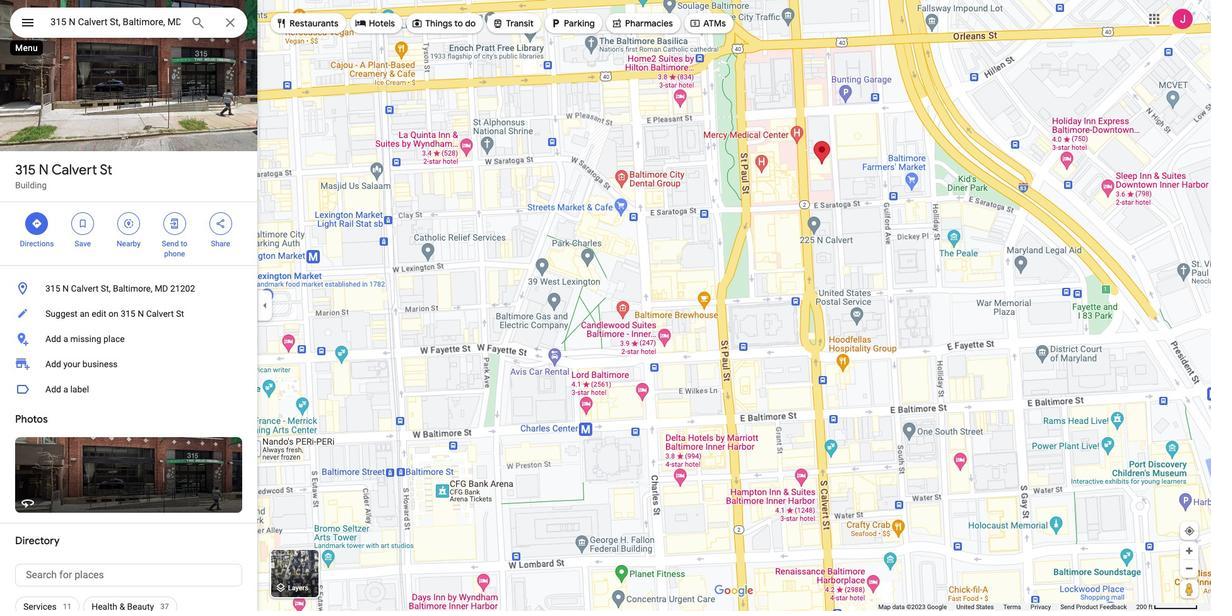Task type: vqa. For each thing, say whether or not it's contained in the screenshot.
second , 550 US DOLLARS element
no



Task type: describe. For each thing, give the bounding box(es) containing it.
 button
[[10, 8, 45, 40]]

send product feedback
[[1061, 604, 1127, 611]]

phone
[[164, 250, 185, 259]]

 pharmacies
[[611, 16, 673, 30]]

calvert for st
[[52, 162, 97, 179]]

layers
[[288, 585, 308, 593]]

save
[[75, 240, 91, 249]]

parking
[[564, 18, 595, 29]]

united states button
[[957, 604, 994, 612]]

st inside button
[[176, 309, 184, 319]]

send product feedback button
[[1061, 604, 1127, 612]]

your
[[63, 360, 80, 370]]

add a missing place button
[[0, 327, 257, 352]]

calvert for st,
[[71, 284, 99, 294]]

315 for st
[[15, 162, 36, 179]]

privacy
[[1031, 604, 1051, 611]]

suggest an edit on 315 n calvert st button
[[0, 302, 257, 327]]

pharmacies
[[625, 18, 673, 29]]


[[550, 16, 562, 30]]

nearby
[[117, 240, 141, 249]]

 transit
[[492, 16, 534, 30]]

label
[[70, 385, 89, 395]]

atms
[[703, 18, 726, 29]]

315 inside button
[[121, 309, 135, 319]]

on
[[108, 309, 118, 319]]

business
[[83, 360, 118, 370]]

none text field inside 315 n calvert st main content
[[15, 565, 242, 587]]


[[690, 16, 701, 30]]

md
[[155, 284, 168, 294]]

add for add a missing place
[[45, 334, 61, 344]]

to inside ' things to do'
[[454, 18, 463, 29]]

states
[[976, 604, 994, 611]]

show your location image
[[1184, 526, 1196, 538]]

200 ft
[[1137, 604, 1153, 611]]

map data ©2023 google
[[878, 604, 947, 611]]

add your business
[[45, 360, 118, 370]]


[[276, 16, 287, 30]]

directory
[[15, 536, 60, 548]]

google account: james peterson  
(james.peterson1902@gmail.com) image
[[1173, 9, 1193, 29]]

terms button
[[1004, 604, 1021, 612]]

send to phone
[[162, 240, 187, 259]]


[[411, 16, 423, 30]]

feedback
[[1100, 604, 1127, 611]]

united states
[[957, 604, 994, 611]]

n inside button
[[138, 309, 144, 319]]


[[215, 217, 226, 231]]

315 n calvert st building
[[15, 162, 112, 191]]

add for add your business
[[45, 360, 61, 370]]

terms
[[1004, 604, 1021, 611]]

add your business link
[[0, 352, 257, 377]]

315 n calvert st main content
[[0, 0, 257, 612]]


[[492, 16, 504, 30]]

place
[[103, 334, 125, 344]]

ft
[[1149, 604, 1153, 611]]

315 n calvert st, baltimore, md 21202 button
[[0, 276, 257, 302]]


[[20, 14, 35, 32]]

product
[[1076, 604, 1098, 611]]

privacy button
[[1031, 604, 1051, 612]]

315 n calvert st, baltimore, md 21202
[[45, 284, 195, 294]]


[[77, 217, 88, 231]]

none field inside 315 n calvert st, baltimore, md 21202 field
[[50, 15, 180, 30]]

an
[[80, 309, 89, 319]]

google maps element
[[0, 0, 1211, 612]]



Task type: locate. For each thing, give the bounding box(es) containing it.
united
[[957, 604, 975, 611]]

2 vertical spatial calvert
[[146, 309, 174, 319]]

0 vertical spatial add
[[45, 334, 61, 344]]

footer
[[878, 604, 1137, 612]]

suggest
[[45, 309, 78, 319]]

1 horizontal spatial 315
[[45, 284, 60, 294]]

calvert left st,
[[71, 284, 99, 294]]

315 up suggest
[[45, 284, 60, 294]]

zoom out image
[[1185, 565, 1194, 574]]

calvert inside button
[[146, 309, 174, 319]]

©2023
[[907, 604, 926, 611]]

add inside "button"
[[45, 334, 61, 344]]


[[169, 217, 180, 231]]

0 vertical spatial calvert
[[52, 162, 97, 179]]

None text field
[[15, 565, 242, 587]]

collapse side panel image
[[258, 299, 272, 313]]

n inside "button"
[[62, 284, 69, 294]]

data
[[892, 604, 905, 611]]

send for send product feedback
[[1061, 604, 1075, 611]]

show street view coverage image
[[1180, 580, 1199, 599]]

1 vertical spatial 315
[[45, 284, 60, 294]]

a for missing
[[63, 334, 68, 344]]

1 vertical spatial send
[[1061, 604, 1075, 611]]

0 vertical spatial to
[[454, 18, 463, 29]]


[[123, 217, 134, 231]]

do
[[465, 18, 476, 29]]

add
[[45, 334, 61, 344], [45, 360, 61, 370], [45, 385, 61, 395]]


[[31, 217, 43, 231]]

1 horizontal spatial send
[[1061, 604, 1075, 611]]

315 N Calvert St, Baltimore, MD 21202 field
[[10, 8, 247, 38]]

a inside "button"
[[63, 334, 68, 344]]

send up phone
[[162, 240, 179, 249]]

a for label
[[63, 385, 68, 395]]

n up building
[[39, 162, 49, 179]]

0 horizontal spatial n
[[39, 162, 49, 179]]

footer inside google maps element
[[878, 604, 1137, 612]]

2 add from the top
[[45, 360, 61, 370]]

2 horizontal spatial n
[[138, 309, 144, 319]]

calvert down md
[[146, 309, 174, 319]]

edit
[[92, 309, 106, 319]]

add left your
[[45, 360, 61, 370]]

directions
[[20, 240, 54, 249]]

to left 'do' at top left
[[454, 18, 463, 29]]

add inside button
[[45, 385, 61, 395]]

n inside the 315 n calvert st building
[[39, 162, 49, 179]]

2 vertical spatial add
[[45, 385, 61, 395]]

to up phone
[[181, 240, 187, 249]]

0 vertical spatial n
[[39, 162, 49, 179]]

2 vertical spatial n
[[138, 309, 144, 319]]

n down baltimore, on the top of the page
[[138, 309, 144, 319]]


[[611, 16, 623, 30]]

0 vertical spatial 315
[[15, 162, 36, 179]]

building
[[15, 180, 47, 191]]

0 horizontal spatial to
[[181, 240, 187, 249]]

0 horizontal spatial send
[[162, 240, 179, 249]]

n
[[39, 162, 49, 179], [62, 284, 69, 294], [138, 309, 144, 319]]

 parking
[[550, 16, 595, 30]]

baltimore,
[[113, 284, 152, 294]]

1 add from the top
[[45, 334, 61, 344]]

315 right on
[[121, 309, 135, 319]]

21202
[[170, 284, 195, 294]]

1 vertical spatial st
[[176, 309, 184, 319]]

2 vertical spatial 315
[[121, 309, 135, 319]]

restaurants
[[290, 18, 339, 29]]

1 a from the top
[[63, 334, 68, 344]]

st inside the 315 n calvert st building
[[100, 162, 112, 179]]

calvert
[[52, 162, 97, 179], [71, 284, 99, 294], [146, 309, 174, 319]]

hotels
[[369, 18, 395, 29]]

 atms
[[690, 16, 726, 30]]

None field
[[50, 15, 180, 30]]

1 vertical spatial calvert
[[71, 284, 99, 294]]

0 vertical spatial a
[[63, 334, 68, 344]]

google
[[927, 604, 947, 611]]

zoom in image
[[1185, 547, 1194, 556]]

 search field
[[10, 8, 247, 40]]

1 vertical spatial n
[[62, 284, 69, 294]]

n up suggest
[[62, 284, 69, 294]]

suggest an edit on 315 n calvert st
[[45, 309, 184, 319]]

add a missing place
[[45, 334, 125, 344]]

n for st
[[39, 162, 49, 179]]

calvert up 
[[52, 162, 97, 179]]

add left label
[[45, 385, 61, 395]]

send
[[162, 240, 179, 249], [1061, 604, 1075, 611]]

3 add from the top
[[45, 385, 61, 395]]

add a label
[[45, 385, 89, 395]]

share
[[211, 240, 230, 249]]

actions for 315 n calvert st region
[[0, 203, 257, 266]]

things
[[425, 18, 452, 29]]

a left missing
[[63, 334, 68, 344]]

a inside button
[[63, 385, 68, 395]]


[[355, 16, 366, 30]]

add down suggest
[[45, 334, 61, 344]]

200
[[1137, 604, 1147, 611]]

315 up building
[[15, 162, 36, 179]]

send inside send to phone
[[162, 240, 179, 249]]

1 vertical spatial a
[[63, 385, 68, 395]]

st
[[100, 162, 112, 179], [176, 309, 184, 319]]

200 ft button
[[1137, 604, 1198, 611]]

to inside send to phone
[[181, 240, 187, 249]]

calvert inside the 315 n calvert st building
[[52, 162, 97, 179]]

315 inside "button"
[[45, 284, 60, 294]]

0 vertical spatial send
[[162, 240, 179, 249]]

send left product
[[1061, 604, 1075, 611]]

1 vertical spatial add
[[45, 360, 61, 370]]

1 horizontal spatial st
[[176, 309, 184, 319]]

photos
[[15, 414, 48, 426]]

0 horizontal spatial st
[[100, 162, 112, 179]]

1 horizontal spatial to
[[454, 18, 463, 29]]

missing
[[70, 334, 101, 344]]

1 horizontal spatial n
[[62, 284, 69, 294]]

map
[[878, 604, 891, 611]]

0 vertical spatial st
[[100, 162, 112, 179]]

send for send to phone
[[162, 240, 179, 249]]

 hotels
[[355, 16, 395, 30]]

315 inside the 315 n calvert st building
[[15, 162, 36, 179]]

315 for st,
[[45, 284, 60, 294]]

a left label
[[63, 385, 68, 395]]

transit
[[506, 18, 534, 29]]

1 vertical spatial to
[[181, 240, 187, 249]]

to
[[454, 18, 463, 29], [181, 240, 187, 249]]

add for add a label
[[45, 385, 61, 395]]

315
[[15, 162, 36, 179], [45, 284, 60, 294], [121, 309, 135, 319]]

footer containing map data ©2023 google
[[878, 604, 1137, 612]]

 restaurants
[[276, 16, 339, 30]]

 things to do
[[411, 16, 476, 30]]

add a label button
[[0, 377, 257, 403]]

send inside button
[[1061, 604, 1075, 611]]

2 a from the top
[[63, 385, 68, 395]]

st,
[[101, 284, 111, 294]]

a
[[63, 334, 68, 344], [63, 385, 68, 395]]

calvert inside "button"
[[71, 284, 99, 294]]

0 horizontal spatial 315
[[15, 162, 36, 179]]

2 horizontal spatial 315
[[121, 309, 135, 319]]

n for st,
[[62, 284, 69, 294]]



